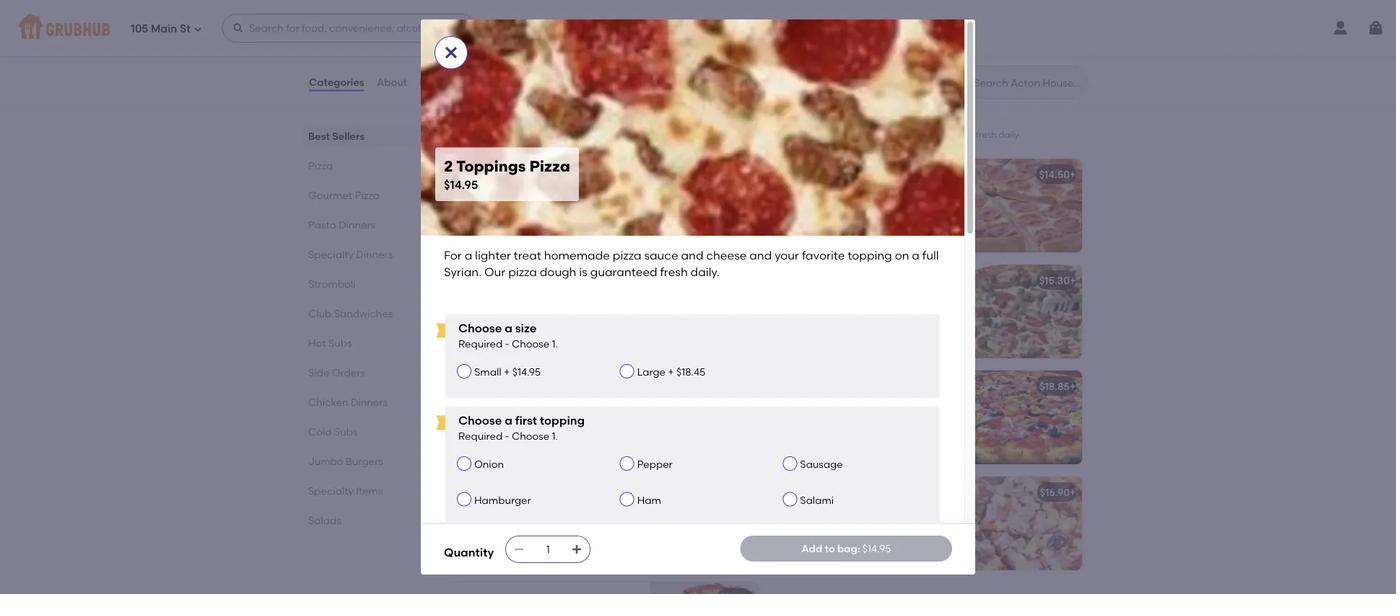 Task type: describe. For each thing, give the bounding box(es) containing it.
choose down 4 toppings pizza
[[458, 414, 502, 428]]

pizza for a lighter treat homemade pizza sauce and cheese and your favorite topping on a full syrian. our pizza dough is guaranteed fresh daily.
[[444, 109, 1020, 140]]

homemade inside pizza for a lighter treat homemade pizza sauce and cheese and your favorite topping on a full syrian. our pizza dough is guaranteed fresh daily.
[[519, 129, 568, 140]]

pizza inside cheese pizza $13.00 +
[[497, 29, 523, 41]]

pizza inside gourmet pizza "tab"
[[355, 189, 379, 201]]

small
[[474, 366, 501, 379]]

jumbo burgers
[[308, 455, 383, 468]]

specialty items tab
[[308, 484, 409, 499]]

required inside choose a first topping required - choose 1.
[[458, 430, 503, 443]]

best for best seller
[[464, 154, 483, 164]]

pasta
[[308, 219, 336, 231]]

dough inside pizza for a lighter treat homemade pizza sauce and cheese and your favorite topping on a full syrian. our pizza dough is guaranteed fresh daily.
[[886, 129, 914, 140]]

hot
[[308, 337, 326, 349]]

daily. inside pizza for a lighter treat homemade pizza sauce and cheese and your favorite topping on a full syrian. our pizza dough is guaranteed fresh daily.
[[999, 129, 1020, 140]]

topping inside vegetarian. for a lighter treat homemade pizza sauce and cheese and your favorite topping on a full syrian. our pizza dough is guaranteed fresh daily.
[[541, 536, 579, 549]]

hot subs tab
[[308, 336, 409, 351]]

105
[[131, 22, 148, 35]]

our inside vegetarian. for a lighter treat homemade pizza sauce and cheese and your favorite topping on a full syrian. our pizza dough is guaranteed fresh daily.
[[491, 551, 509, 563]]

$16.90
[[1040, 487, 1070, 499]]

dough inside vegetarian. for a lighter treat homemade pizza sauce and cheese and your favorite topping on a full syrian. our pizza dough is guaranteed fresh daily.
[[539, 551, 571, 563]]

jumbo
[[308, 455, 343, 468]]

Search Acton House Of Pizza search field
[[972, 76, 1083, 90]]

salads tab
[[308, 513, 409, 528]]

jumbo burgers tab
[[308, 454, 409, 469]]

2 horizontal spatial svg image
[[1367, 19, 1385, 37]]

orders
[[332, 367, 365, 379]]

first
[[515, 414, 537, 428]]

+ for $15.30 +
[[1070, 274, 1076, 287]]

subs for hot subs
[[328, 337, 352, 349]]

pasta dinners tab
[[308, 217, 409, 232]]

sauce inside vegetarian. for a lighter treat homemade pizza sauce and cheese and your favorite topping on a full syrian. our pizza dough is guaranteed fresh daily.
[[543, 522, 572, 534]]

cheese pizza $13.00 +
[[458, 29, 523, 58]]

$18.85
[[1039, 381, 1070, 393]]

to
[[825, 543, 835, 555]]

$13.00 inside cheese pizza $13.00 +
[[458, 46, 488, 58]]

about button
[[376, 56, 408, 108]]

is inside pizza for a lighter treat homemade pizza sauce and cheese and your favorite topping on a full syrian. our pizza dough is guaranteed fresh daily.
[[916, 129, 922, 140]]

specialty for specialty items
[[308, 485, 354, 497]]

- inside choose a size required - choose 1.
[[505, 338, 509, 350]]

105 main st
[[131, 22, 191, 35]]

1 horizontal spatial svg image
[[513, 544, 525, 556]]

choose a first topping required - choose 1.
[[458, 414, 585, 443]]

syrian. inside vegetarian. for a lighter treat homemade pizza sauce and cheese and your favorite topping on a full syrian. our pizza dough is guaranteed fresh daily.
[[455, 551, 488, 563]]

2 horizontal spatial svg image
[[571, 544, 583, 556]]

choose up small
[[458, 322, 502, 336]]

our inside pizza for a lighter treat homemade pizza sauce and cheese and your favorite topping on a full syrian. our pizza dough is guaranteed fresh daily.
[[845, 129, 861, 140]]

on inside pizza for a lighter treat homemade pizza sauce and cheese and your favorite topping on a full syrian. our pizza dough is guaranteed fresh daily.
[[780, 129, 791, 140]]

cold subs
[[308, 426, 358, 438]]

homemade inside vegetarian. for a lighter treat homemade pizza sauce and cheese and your favorite topping on a full syrian. our pizza dough is guaranteed fresh daily.
[[455, 522, 513, 534]]

pizza tab
[[308, 158, 409, 173]]

$18.85 +
[[1039, 381, 1076, 393]]

treat inside pizza for a lighter treat homemade pizza sauce and cheese and your favorite topping on a full syrian. our pizza dough is guaranteed fresh daily.
[[496, 129, 517, 140]]

guaranteed inside vegetarian. for a lighter treat homemade pizza sauce and cheese and your favorite topping on a full syrian. our pizza dough is guaranteed fresh daily.
[[455, 566, 514, 578]]

st
[[180, 22, 191, 35]]

salad
[[807, 29, 836, 41]]

search icon image
[[951, 74, 968, 91]]

chicken
[[308, 396, 348, 409]]

sellers
[[332, 130, 365, 142]]

1 horizontal spatial $13.00
[[716, 168, 746, 181]]

$14.95 inside 2 toppings pizza $14.95
[[444, 178, 478, 192]]

syrian. inside pizza for a lighter treat homemade pizza sauce and cheese and your favorite topping on a full syrian. our pizza dough is guaranteed fresh daily.
[[815, 129, 843, 140]]

toppings for 4 toppings pizza
[[464, 381, 509, 393]]

large
[[637, 366, 666, 379]]

reviews
[[419, 76, 460, 88]]

dinners for pasta dinners
[[339, 219, 376, 231]]

seller
[[485, 154, 508, 164]]

4
[[455, 381, 462, 393]]

add
[[802, 543, 822, 555]]

reviews button
[[419, 56, 460, 108]]

vegetarian
[[455, 487, 511, 499]]

1. inside choose a first topping required - choose 1.
[[552, 430, 558, 443]]

your inside vegetarian. for a lighter treat homemade pizza sauce and cheese and your favorite topping on a full syrian. our pizza dough is guaranteed fresh daily.
[[477, 536, 499, 549]]

4 toppings pizza
[[455, 381, 538, 393]]

+ for $16.90 +
[[1070, 487, 1076, 499]]

daily. inside vegetarian. for a lighter treat homemade pizza sauce and cheese and your favorite topping on a full syrian. our pizza dough is guaranteed fresh daily.
[[543, 566, 568, 578]]

for inside pizza for a lighter treat homemade pizza sauce and cheese and your favorite topping on a full syrian. our pizza dough is guaranteed fresh daily.
[[444, 129, 457, 140]]

side orders tab
[[308, 365, 409, 380]]

favorite inside vegetarian. for a lighter treat homemade pizza sauce and cheese and your favorite topping on a full syrian. our pizza dough is guaranteed fresh daily.
[[501, 536, 539, 549]]

special pizza image
[[974, 371, 1082, 465]]

$14.50 +
[[1039, 168, 1076, 181]]

club sandwiches
[[308, 308, 393, 320]]

hawaiian
[[779, 487, 827, 499]]

a inside choose a first topping required - choose 1.
[[505, 414, 512, 428]]

vegetarian. for a lighter treat homemade pizza sauce and cheese and your favorite topping on a full syrian. our pizza dough is guaranteed fresh daily.
[[455, 507, 632, 578]]

main navigation navigation
[[0, 0, 1396, 56]]

sausage
[[800, 459, 843, 471]]

cheese pizza
[[455, 171, 521, 184]]

lighter inside vegetarian. for a lighter treat homemade pizza sauce and cheese and your favorite topping on a full syrian. our pizza dough is guaranteed fresh daily.
[[542, 507, 573, 519]]

your inside pizza for a lighter treat homemade pizza sauce and cheese and your favorite topping on a full syrian. our pizza dough is guaranteed fresh daily.
[[690, 129, 709, 140]]

pasta dinners
[[308, 219, 376, 231]]

best sellers tab
[[308, 128, 409, 144]]

categories button
[[308, 56, 365, 108]]

salami
[[800, 494, 834, 507]]

best seller
[[464, 154, 508, 164]]

2 for 2 toppings pizza $14.95
[[444, 157, 453, 175]]

1 topping pizza
[[779, 168, 854, 181]]

+ for large + $18.45
[[668, 366, 674, 379]]

topping inside choose a first topping required - choose 1.
[[540, 414, 585, 428]]

salads
[[308, 515, 341, 527]]

cold
[[308, 426, 332, 438]]

side
[[308, 367, 329, 379]]

1
[[779, 168, 783, 181]]

choose down size
[[512, 338, 549, 350]]

ham
[[637, 494, 661, 507]]

size
[[515, 322, 537, 336]]

hawaiian pizza
[[779, 487, 855, 499]]

add to bag: $14.95
[[802, 543, 891, 555]]



Task type: vqa. For each thing, say whether or not it's contained in the screenshot.
Banana, inside the the There are best sellers and then there is this bowl. Banana, strawberry, blueberry and granola.
no



Task type: locate. For each thing, give the bounding box(es) containing it.
1 vertical spatial toppings
[[463, 274, 509, 287]]

best sellers
[[308, 130, 365, 142]]

pizza
[[497, 29, 523, 41], [444, 109, 485, 128], [529, 157, 570, 175], [308, 160, 333, 172], [828, 168, 854, 181], [495, 171, 521, 184], [355, 189, 379, 201], [511, 274, 537, 287], [512, 381, 538, 393], [513, 487, 539, 499], [829, 487, 855, 499]]

svg image
[[1367, 19, 1385, 37], [193, 25, 202, 34], [443, 44, 460, 61]]

dough
[[886, 129, 914, 140], [779, 233, 811, 245], [455, 236, 487, 248], [540, 265, 576, 279], [455, 339, 487, 351], [779, 339, 811, 351], [455, 445, 487, 457], [779, 445, 811, 457], [539, 551, 571, 563], [779, 551, 811, 563]]

a inside choose a size required - choose 1.
[[505, 322, 512, 336]]

+
[[488, 46, 495, 58], [746, 168, 752, 181], [1070, 168, 1076, 181], [1070, 274, 1076, 287], [504, 366, 510, 379], [668, 366, 674, 379], [1070, 381, 1076, 393], [1070, 487, 1076, 499]]

$14.50
[[781, 46, 812, 58], [1039, 168, 1070, 181]]

specialty dinners tab
[[308, 247, 409, 262]]

hawaiian pizza image
[[974, 477, 1082, 571]]

gourmet pizza
[[308, 189, 379, 201]]

cheese for cheese pizza
[[455, 171, 493, 184]]

lighter
[[467, 129, 494, 140], [806, 189, 837, 201], [483, 192, 514, 204], [475, 249, 511, 263], [483, 295, 514, 307], [806, 295, 837, 307], [483, 401, 514, 413], [806, 401, 837, 413], [542, 507, 573, 519], [806, 507, 837, 519]]

stromboli tab
[[308, 276, 409, 292]]

subs right hot
[[328, 337, 352, 349]]

specialty up "stromboli"
[[308, 248, 354, 261]]

$14.50 inside chef salad $14.50
[[781, 46, 812, 58]]

subs
[[328, 337, 352, 349], [334, 426, 358, 438]]

chef salad $14.50
[[781, 29, 836, 58]]

2 toppings pizza
[[455, 274, 537, 287]]

1 horizontal spatial best
[[464, 154, 483, 164]]

3 toppings pizza image
[[974, 265, 1082, 359]]

stromboli
[[308, 278, 356, 290]]

specialty items
[[308, 485, 383, 497]]

homemade
[[519, 129, 568, 140], [866, 189, 923, 201], [543, 192, 600, 204], [544, 249, 610, 263], [543, 295, 600, 307], [866, 295, 923, 307], [543, 401, 600, 413], [866, 401, 923, 413], [866, 507, 923, 519], [455, 522, 513, 534]]

0 horizontal spatial $14.50
[[781, 46, 812, 58]]

1 specialty from the top
[[308, 248, 354, 261]]

$13.00
[[458, 46, 488, 58], [716, 168, 746, 181]]

quantity
[[444, 546, 494, 560]]

hot subs
[[308, 337, 352, 349]]

specialty down jumbo
[[308, 485, 354, 497]]

1 horizontal spatial 2
[[455, 274, 461, 287]]

vegetarian pizza
[[455, 487, 539, 499]]

svg image inside main navigation navigation
[[232, 22, 244, 34]]

fresh
[[976, 129, 997, 140], [884, 233, 908, 245], [560, 236, 584, 248], [660, 265, 688, 279], [560, 339, 584, 351], [884, 339, 908, 351], [560, 445, 584, 457], [884, 445, 908, 457], [884, 551, 908, 563], [516, 566, 540, 578]]

onion
[[474, 459, 504, 471]]

2 - from the top
[[505, 430, 509, 443]]

vegetarian.
[[455, 507, 512, 519]]

1 horizontal spatial svg image
[[443, 44, 460, 61]]

1 vertical spatial dinners
[[356, 248, 393, 261]]

+ for $13.00 +
[[746, 168, 752, 181]]

dinners for specialty dinners
[[356, 248, 393, 261]]

cheese
[[639, 129, 670, 140], [833, 203, 868, 216], [509, 206, 545, 219], [706, 249, 747, 263], [509, 310, 545, 322], [833, 310, 868, 322], [509, 416, 545, 428], [833, 416, 868, 428], [597, 522, 632, 534], [833, 522, 868, 534]]

favorite inside pizza for a lighter treat homemade pizza sauce and cheese and your favorite topping on a full syrian. our pizza dough is guaranteed fresh daily.
[[711, 129, 743, 140]]

1 vertical spatial cheese
[[455, 171, 493, 184]]

$15.30 +
[[1039, 274, 1076, 287]]

1 - from the top
[[505, 338, 509, 350]]

cold subs tab
[[308, 424, 409, 440]]

pizza
[[570, 129, 591, 140], [863, 129, 884, 140], [926, 189, 951, 201], [602, 192, 627, 204], [917, 218, 942, 230], [593, 221, 618, 233], [613, 249, 641, 263], [508, 265, 537, 279], [602, 295, 627, 307], [926, 295, 951, 307], [593, 324, 618, 336], [917, 324, 942, 336], [602, 401, 627, 413], [926, 401, 951, 413], [593, 430, 618, 443], [917, 430, 942, 443], [926, 507, 951, 519], [515, 522, 540, 534], [917, 536, 942, 549], [511, 551, 536, 563]]

cheese inside vegetarian. for a lighter treat homemade pizza sauce and cheese and your favorite topping on a full syrian. our pizza dough is guaranteed fresh daily.
[[597, 522, 632, 534]]

for
[[444, 129, 457, 140], [779, 189, 794, 201], [455, 192, 471, 204], [444, 249, 462, 263], [455, 295, 471, 307], [779, 295, 794, 307], [455, 401, 471, 413], [779, 401, 794, 413], [515, 507, 530, 519], [779, 507, 794, 519]]

1 horizontal spatial $14.50
[[1039, 168, 1070, 181]]

a
[[459, 129, 465, 140], [793, 129, 798, 140], [797, 189, 804, 201], [473, 192, 480, 204], [835, 218, 841, 230], [511, 221, 518, 233], [465, 249, 472, 263], [912, 249, 920, 263], [473, 295, 480, 307], [797, 295, 804, 307], [505, 322, 512, 336], [511, 324, 518, 336], [835, 324, 841, 336], [473, 401, 480, 413], [797, 401, 804, 413], [505, 414, 512, 428], [511, 430, 518, 443], [835, 430, 841, 443], [533, 507, 539, 519], [797, 507, 804, 519], [597, 536, 603, 549], [835, 536, 841, 549]]

cheese for cheese pizza $13.00 +
[[458, 29, 495, 41]]

- down 4 toppings pizza
[[505, 430, 509, 443]]

about
[[377, 76, 407, 88]]

is
[[916, 129, 922, 140], [813, 233, 820, 245], [490, 236, 497, 248], [579, 265, 587, 279], [490, 339, 497, 351], [813, 339, 820, 351], [490, 445, 497, 457], [813, 445, 820, 457], [573, 551, 580, 563], [813, 551, 820, 563]]

$13.00 up reviews
[[458, 46, 488, 58]]

$15.30
[[1039, 274, 1070, 287]]

1 topping pizza image
[[974, 159, 1082, 252]]

1 required from the top
[[458, 338, 503, 350]]

choose down first
[[512, 430, 549, 443]]

bag:
[[837, 543, 860, 555]]

required up onion
[[458, 430, 503, 443]]

and
[[621, 129, 637, 140], [672, 129, 688, 140], [811, 203, 830, 216], [870, 203, 890, 216], [488, 206, 507, 219], [547, 206, 567, 219], [681, 249, 703, 263], [749, 249, 772, 263], [488, 310, 507, 322], [547, 310, 567, 322], [811, 310, 830, 322], [870, 310, 890, 322], [488, 416, 507, 428], [547, 416, 567, 428], [811, 416, 830, 428], [870, 416, 890, 428], [575, 522, 594, 534], [811, 522, 830, 534], [870, 522, 890, 534], [455, 536, 475, 549]]

2 required from the top
[[458, 430, 503, 443]]

1 vertical spatial 2
[[455, 274, 461, 287]]

+ for $18.85 +
[[1070, 381, 1076, 393]]

0 horizontal spatial $13.00
[[458, 46, 488, 58]]

best for best sellers
[[308, 130, 330, 142]]

for a lighter treat homemade pizza sauce and cheese and your favorite topping on a full syrian. our pizza dough is guaranteed fresh daily.
[[779, 189, 953, 245], [455, 192, 630, 248], [444, 249, 942, 279], [455, 295, 630, 351], [779, 295, 953, 351], [455, 401, 630, 457], [779, 401, 953, 457], [779, 507, 953, 563]]

fresh inside pizza for a lighter treat homemade pizza sauce and cheese and your favorite topping on a full syrian. our pizza dough is guaranteed fresh daily.
[[976, 129, 997, 140]]

required inside choose a size required - choose 1.
[[458, 338, 503, 350]]

sandwiches
[[334, 308, 393, 320]]

Input item quantity number field
[[532, 537, 564, 563]]

best left the 'seller'
[[464, 154, 483, 164]]

0 vertical spatial cheese
[[458, 29, 495, 41]]

best
[[308, 130, 330, 142], [464, 154, 483, 164]]

your
[[690, 129, 709, 140], [892, 203, 914, 216], [569, 206, 590, 219], [775, 249, 799, 263], [569, 310, 590, 322], [892, 310, 914, 322], [569, 416, 590, 428], [892, 416, 914, 428], [892, 522, 914, 534], [477, 536, 499, 549]]

our
[[845, 129, 861, 140], [896, 218, 914, 230], [572, 221, 591, 233], [484, 265, 506, 279], [572, 324, 591, 336], [896, 324, 914, 336], [572, 430, 591, 443], [896, 430, 914, 443], [896, 536, 914, 549], [491, 551, 509, 563]]

0 horizontal spatial svg image
[[193, 25, 202, 34]]

chicken dinners tab
[[308, 395, 409, 410]]

full inside vegetarian. for a lighter treat homemade pizza sauce and cheese and your favorite topping on a full syrian. our pizza dough is guaranteed fresh daily.
[[606, 536, 620, 549]]

specialty
[[308, 248, 354, 261], [308, 485, 354, 497]]

1 1. from the top
[[552, 338, 558, 350]]

for inside vegetarian. for a lighter treat homemade pizza sauce and cheese and your favorite topping on a full syrian. our pizza dough is guaranteed fresh daily.
[[515, 507, 530, 519]]

toppings
[[456, 157, 526, 175], [463, 274, 509, 287], [464, 381, 509, 393]]

dinners for chicken dinners
[[351, 396, 388, 409]]

1.
[[552, 338, 558, 350], [552, 430, 558, 443]]

choose a size required - choose 1.
[[458, 322, 558, 350]]

dinners
[[339, 219, 376, 231], [356, 248, 393, 261], [351, 396, 388, 409]]

toppings for 2 toppings pizza $14.95
[[456, 157, 526, 175]]

2 vertical spatial toppings
[[464, 381, 509, 393]]

0 vertical spatial 1.
[[552, 338, 558, 350]]

2 toppings pizza image
[[650, 265, 759, 359]]

+ for small + $14.95
[[504, 366, 510, 379]]

gourmet pizza tab
[[308, 188, 409, 203]]

0 horizontal spatial 2
[[444, 157, 453, 175]]

club
[[308, 308, 332, 320]]

topping
[[745, 129, 778, 140], [779, 218, 817, 230], [455, 221, 494, 233], [848, 249, 892, 263], [455, 324, 494, 336], [779, 324, 817, 336], [540, 414, 585, 428], [455, 430, 494, 443], [779, 430, 817, 443], [541, 536, 579, 549], [779, 536, 817, 549]]

subs right cold
[[334, 426, 358, 438]]

1 vertical spatial $13.00
[[716, 168, 746, 181]]

lighter inside pizza for a lighter treat homemade pizza sauce and cheese and your favorite topping on a full syrian. our pizza dough is guaranteed fresh daily.
[[467, 129, 494, 140]]

topping
[[785, 168, 825, 181]]

$18.45
[[676, 366, 706, 379]]

on inside vegetarian. for a lighter treat homemade pizza sauce and cheese and your favorite topping on a full syrian. our pizza dough is guaranteed fresh daily.
[[582, 536, 594, 549]]

specialty for specialty dinners
[[308, 248, 354, 261]]

fresh inside vegetarian. for a lighter treat homemade pizza sauce and cheese and your favorite topping on a full syrian. our pizza dough is guaranteed fresh daily.
[[516, 566, 540, 578]]

toppings inside 2 toppings pizza $14.95
[[456, 157, 526, 175]]

1 vertical spatial $14.50
[[1039, 168, 1070, 181]]

is inside vegetarian. for a lighter treat homemade pizza sauce and cheese and your favorite topping on a full syrian. our pizza dough is guaranteed fresh daily.
[[573, 551, 580, 563]]

1 vertical spatial 1.
[[552, 430, 558, 443]]

0 vertical spatial toppings
[[456, 157, 526, 175]]

choose
[[458, 322, 502, 336], [512, 338, 549, 350], [458, 414, 502, 428], [512, 430, 549, 443]]

- up small + $14.95
[[505, 338, 509, 350]]

dinners up cold subs tab
[[351, 396, 388, 409]]

guaranteed inside pizza for a lighter treat homemade pizza sauce and cheese and your favorite topping on a full syrian. our pizza dough is guaranteed fresh daily.
[[924, 129, 974, 140]]

side orders
[[308, 367, 365, 379]]

0 vertical spatial subs
[[328, 337, 352, 349]]

svg image right st
[[232, 22, 244, 34]]

2 specialty from the top
[[308, 485, 354, 497]]

2 for 2 toppings pizza
[[455, 274, 461, 287]]

treat inside vegetarian. for a lighter treat homemade pizza sauce and cheese and your favorite topping on a full syrian. our pizza dough is guaranteed fresh daily.
[[575, 507, 599, 519]]

pizza inside pizza tab
[[308, 160, 333, 172]]

+ inside cheese pizza $13.00 +
[[488, 46, 495, 58]]

favorite
[[711, 129, 743, 140], [916, 203, 953, 216], [593, 206, 630, 219], [802, 249, 845, 263], [593, 310, 630, 322], [916, 310, 953, 322], [593, 416, 630, 428], [916, 416, 953, 428], [916, 522, 953, 534], [501, 536, 539, 549]]

categories
[[309, 76, 364, 88]]

toppings for 2 toppings pizza
[[463, 274, 509, 287]]

small + $14.95
[[474, 366, 541, 379]]

club sandwiches tab
[[308, 306, 409, 321]]

4 toppings pizza image
[[650, 371, 759, 465]]

cheese inside pizza for a lighter treat homemade pizza sauce and cheese and your favorite topping on a full syrian. our pizza dough is guaranteed fresh daily.
[[639, 129, 670, 140]]

subs for cold subs
[[334, 426, 358, 438]]

burgers
[[346, 455, 383, 468]]

main
[[151, 22, 177, 35]]

required up small
[[458, 338, 503, 350]]

$13.00 left 1
[[716, 168, 746, 181]]

2 inside 2 toppings pizza $14.95
[[444, 157, 453, 175]]

vegetarian pizza image
[[650, 477, 759, 571]]

0 vertical spatial 2
[[444, 157, 453, 175]]

1 vertical spatial specialty
[[308, 485, 354, 497]]

best inside tab
[[308, 130, 330, 142]]

1. inside choose a size required - choose 1.
[[552, 338, 558, 350]]

gourmet
[[308, 189, 352, 201]]

specialty dinners
[[308, 248, 393, 261]]

chicken dinners
[[308, 396, 388, 409]]

0 vertical spatial $14.50
[[781, 46, 812, 58]]

+ for $14.50 +
[[1070, 168, 1076, 181]]

0 vertical spatial $13.00
[[458, 46, 488, 58]]

0 horizontal spatial svg image
[[232, 22, 244, 34]]

large + $18.45
[[637, 366, 706, 379]]

0 horizontal spatial best
[[308, 130, 330, 142]]

hamburger
[[474, 494, 531, 507]]

pepper
[[637, 459, 673, 471]]

sauce
[[593, 129, 619, 140], [779, 203, 809, 216], [455, 206, 485, 219], [644, 249, 678, 263], [455, 310, 485, 322], [779, 310, 809, 322], [455, 416, 485, 428], [779, 416, 809, 428], [543, 522, 572, 534], [779, 522, 809, 534]]

pizza inside 2 toppings pizza $14.95
[[529, 157, 570, 175]]

cheese pizza image
[[650, 159, 759, 252]]

cheese up reviews
[[458, 29, 495, 41]]

cheese
[[458, 29, 495, 41], [455, 171, 493, 184]]

items
[[356, 485, 383, 497]]

best left 'sellers'
[[308, 130, 330, 142]]

2 toppings pizza $14.95
[[444, 157, 570, 192]]

2 1. from the top
[[552, 430, 558, 443]]

dinners down gourmet pizza "tab" on the left top of the page
[[339, 219, 376, 231]]

full inside pizza for a lighter treat homemade pizza sauce and cheese and your favorite topping on a full syrian. our pizza dough is guaranteed fresh daily.
[[801, 129, 813, 140]]

0 vertical spatial dinners
[[339, 219, 376, 231]]

- inside choose a first topping required - choose 1.
[[505, 430, 509, 443]]

sauce inside pizza for a lighter treat homemade pizza sauce and cheese and your favorite topping on a full syrian. our pizza dough is guaranteed fresh daily.
[[593, 129, 619, 140]]

$14.95
[[444, 178, 478, 192], [717, 274, 746, 287], [512, 366, 541, 379], [863, 543, 891, 555]]

svg image
[[232, 22, 244, 34], [513, 544, 525, 556], [571, 544, 583, 556]]

1 vertical spatial -
[[505, 430, 509, 443]]

gluten-free pizza 12" large image
[[650, 583, 759, 595]]

topping inside pizza for a lighter treat homemade pizza sauce and cheese and your favorite topping on a full syrian. our pizza dough is guaranteed fresh daily.
[[745, 129, 778, 140]]

svg image right input item quantity number field
[[571, 544, 583, 556]]

chef
[[781, 29, 805, 41]]

on
[[780, 129, 791, 140], [820, 218, 832, 230], [496, 221, 509, 233], [895, 249, 909, 263], [496, 324, 509, 336], [820, 324, 832, 336], [496, 430, 509, 443], [820, 430, 832, 443], [582, 536, 594, 549], [820, 536, 832, 549]]

1 vertical spatial required
[[458, 430, 503, 443]]

pizza inside pizza for a lighter treat homemade pizza sauce and cheese and your favorite topping on a full syrian. our pizza dough is guaranteed fresh daily.
[[444, 109, 485, 128]]

2 vertical spatial dinners
[[351, 396, 388, 409]]

-
[[505, 338, 509, 350], [505, 430, 509, 443]]

cheese down the best seller
[[455, 171, 493, 184]]

dinners down pasta dinners tab
[[356, 248, 393, 261]]

0 vertical spatial -
[[505, 338, 509, 350]]

required
[[458, 338, 503, 350], [458, 430, 503, 443]]

0 vertical spatial required
[[458, 338, 503, 350]]

$16.90 +
[[1040, 487, 1076, 499]]

$13.00 +
[[716, 168, 752, 181]]

1 vertical spatial subs
[[334, 426, 358, 438]]

svg image left input item quantity number field
[[513, 544, 525, 556]]

0 vertical spatial best
[[308, 130, 330, 142]]

guaranteed
[[924, 129, 974, 140], [823, 233, 881, 245], [499, 236, 558, 248], [590, 265, 657, 279], [499, 339, 558, 351], [823, 339, 881, 351], [499, 445, 558, 457], [823, 445, 881, 457], [823, 551, 881, 563], [455, 566, 514, 578]]

1 vertical spatial best
[[464, 154, 483, 164]]

0 vertical spatial specialty
[[308, 248, 354, 261]]

cheese inside cheese pizza $13.00 +
[[458, 29, 495, 41]]

2
[[444, 157, 453, 175], [455, 274, 461, 287]]



